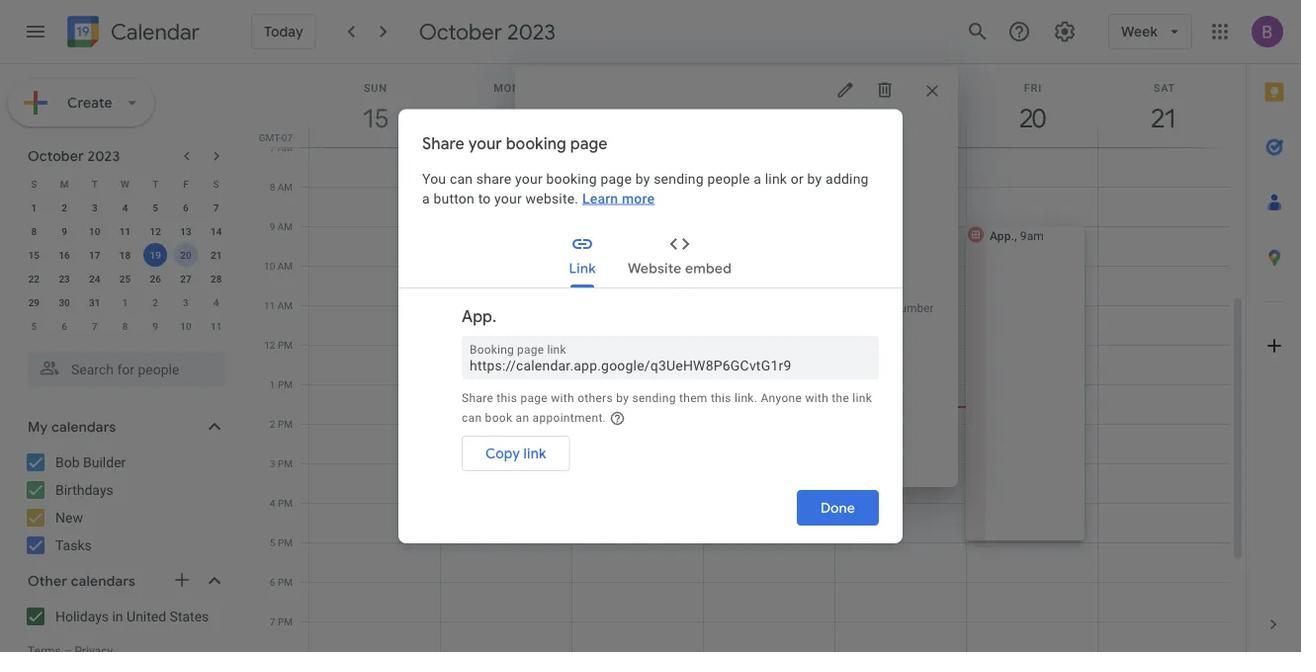 Task type: vqa. For each thing, say whether or not it's contained in the screenshot.


Task type: locate. For each thing, give the bounding box(es) containing it.
0 vertical spatial app.
[[583, 134, 629, 161]]

in
[[112, 609, 123, 625]]

link
[[765, 170, 788, 187], [547, 343, 567, 357], [853, 391, 873, 405], [524, 445, 547, 462]]

grid containing app.
[[253, 64, 1247, 653]]

bob
[[55, 455, 80, 471]]

more
[[622, 190, 655, 207]]

2 pm
[[270, 418, 293, 430]]

booking page link https://calendar.app.google/q3uehw8p6gcvtg1r9
[[470, 343, 792, 374]]

meeting
[[583, 331, 633, 347]]

person
[[606, 302, 642, 316]]

2 horizontal spatial app.
[[990, 229, 1015, 243]]

grid
[[253, 64, 1247, 653]]

2 vertical spatial app.
[[462, 306, 497, 326]]

the right anyone on the bottom right of page
[[832, 391, 850, 405]]

my calendars button
[[4, 412, 245, 443]]

page inside share this page with others by sending them this link. anyone with the link can book an appointment.
[[521, 391, 548, 405]]

calendars up bob builder
[[51, 419, 116, 436]]

row containing 29
[[19, 291, 232, 315]]

0 vertical spatial 11
[[120, 226, 131, 237]]

link right copy
[[524, 445, 547, 462]]

2 horizontal spatial 4
[[270, 498, 276, 510]]

appointments
[[630, 163, 717, 179]]

0 horizontal spatial with
[[551, 391, 575, 405]]

11
[[120, 226, 131, 237], [264, 300, 275, 312], [211, 321, 222, 332]]

4 for 4 pm
[[270, 498, 276, 510]]

pm up 1 pm
[[278, 339, 293, 351]]

1 vertical spatial booking
[[547, 170, 597, 187]]

25 element
[[113, 267, 137, 291]]

1 with from the left
[[551, 391, 575, 405]]

5 pm from the top
[[278, 498, 293, 510]]

sending
[[654, 170, 704, 187], [633, 391, 676, 405]]

by right or
[[808, 170, 823, 187]]

am for 8 am
[[278, 181, 293, 193]]

calendar heading
[[107, 18, 200, 46]]

0 horizontal spatial s
[[31, 178, 37, 190]]

8 down november 1 "element"
[[122, 321, 128, 332]]

booking up book
[[470, 343, 514, 357]]

1 horizontal spatial t
[[153, 178, 159, 190]]

1
[[31, 202, 37, 214], [122, 297, 128, 309], [270, 379, 276, 391]]

· left the last
[[642, 383, 645, 397]]

october 2023 grid
[[19, 172, 232, 338]]

31 element
[[83, 291, 107, 315]]

1 name from the left
[[609, 383, 639, 397]]

6 column header from the left
[[967, 64, 1099, 147]]

1 horizontal spatial 9
[[153, 321, 158, 332]]

6 for november 6 element
[[62, 321, 67, 332]]

your up website.
[[516, 170, 543, 187]]

· left email on the bottom right of the page
[[706, 383, 709, 397]]

0 horizontal spatial 2
[[62, 202, 67, 214]]

11 down november 4 element
[[211, 321, 222, 332]]

15 left min
[[583, 163, 599, 179]]

2 this from the left
[[711, 391, 732, 405]]

am down the "9 am"
[[278, 260, 293, 272]]

30 element
[[52, 291, 76, 315]]

None search field
[[0, 344, 245, 388]]

2 vertical spatial 3
[[270, 458, 276, 470]]

1 up 15 element
[[31, 202, 37, 214]]

1 s from the left
[[31, 178, 37, 190]]

10
[[89, 226, 100, 237], [264, 260, 275, 272], [180, 321, 192, 332]]

1 vertical spatial 2023
[[87, 147, 120, 165]]

5 up 6 pm
[[270, 537, 276, 549]]

1 horizontal spatial 10
[[180, 321, 192, 332]]

number
[[894, 302, 935, 316], [832, 383, 873, 397]]

2 column header from the left
[[440, 64, 573, 147]]

3 for november 3 element
[[183, 297, 189, 309]]

5 am from the top
[[278, 300, 293, 312]]

1 horizontal spatial 11
[[211, 321, 222, 332]]

4 down 3 pm
[[270, 498, 276, 510]]

appointment.
[[533, 411, 607, 425]]

link left meeting
[[547, 343, 567, 357]]

19, today element
[[144, 243, 167, 267]]

booking
[[470, 343, 514, 357], [583, 363, 633, 379]]

1 for 1 pm
[[270, 379, 276, 391]]

november 4 element
[[204, 291, 228, 315]]

1 horizontal spatial s
[[213, 178, 219, 190]]

booking inside you can share your booking page by sending people a link or by adding a button to your website.
[[547, 170, 597, 187]]

13 element
[[174, 220, 198, 243]]

0 horizontal spatial 2023
[[87, 147, 120, 165]]

november 2 element
[[144, 291, 167, 315]]

11 inside november 11 element
[[211, 321, 222, 332]]

booking up first
[[583, 363, 633, 379]]

11 inside 11 element
[[120, 226, 131, 237]]

booking inside booking form first name · last name · email address · phone number birthday
[[583, 363, 633, 379]]

0 horizontal spatial 1
[[31, 202, 37, 214]]

2 vertical spatial 4
[[270, 498, 276, 510]]

pm up 3 pm
[[278, 418, 293, 430]]

2 horizontal spatial 1
[[270, 379, 276, 391]]

pm for 1 pm
[[278, 379, 293, 391]]

a
[[754, 170, 762, 187], [422, 190, 430, 207]]

23
[[59, 273, 70, 285]]

s right f
[[213, 178, 219, 190]]

8 inside 'element'
[[122, 321, 128, 332]]

link inside you can share your booking page by sending people a link or by adding a button to your website.
[[765, 170, 788, 187]]

2 up 3 pm
[[270, 418, 276, 430]]

appointment
[[706, 302, 773, 316]]

11 for 11 am
[[264, 300, 275, 312]]

0 horizontal spatial 5
[[31, 321, 37, 332]]

0 vertical spatial 10
[[89, 226, 100, 237]]

1 horizontal spatial ·
[[706, 383, 709, 397]]

0 horizontal spatial phone
[[583, 281, 622, 298]]

15 up 22 at left top
[[28, 249, 40, 261]]

my
[[28, 419, 48, 436]]

learn
[[583, 190, 619, 207]]

1 vertical spatial phone
[[796, 383, 829, 397]]

1 vertical spatial 3
[[183, 297, 189, 309]]

4 pm from the top
[[278, 458, 293, 470]]

10 down november 3 element
[[180, 321, 192, 332]]

s
[[31, 178, 37, 190], [213, 178, 219, 190]]

share your booking page dialog
[[399, 109, 903, 544]]

12 down the 11 am
[[264, 339, 276, 351]]

1 horizontal spatial october 2023
[[419, 18, 556, 46]]

1 vertical spatial 1
[[122, 297, 128, 309]]

booking left 'pages'
[[663, 242, 717, 260]]

0 horizontal spatial by
[[617, 391, 629, 405]]

7 left 07
[[270, 141, 275, 153]]

2 horizontal spatial 8
[[270, 181, 275, 193]]

am up 12 pm
[[278, 300, 293, 312]]

6
[[183, 202, 189, 214], [62, 321, 67, 332], [270, 577, 276, 589]]

tab list
[[1248, 64, 1302, 598]]

booking inside "booking page link https://calendar.app.google/q3uehw8p6gcvtg1r9"
[[470, 343, 514, 357]]

calendars up "in"
[[71, 573, 136, 590]]

6 down 30 element
[[62, 321, 67, 332]]

t
[[92, 178, 98, 190], [153, 178, 159, 190]]

am for 7 am
[[278, 141, 293, 153]]

2 name from the left
[[674, 383, 703, 397]]

07
[[282, 132, 293, 143]]

1 vertical spatial 15
[[28, 249, 40, 261]]

pm up 2 pm
[[278, 379, 293, 391]]

pm for 6 pm
[[278, 577, 293, 589]]

by up more
[[636, 170, 650, 187]]

pm down 5 pm
[[278, 577, 293, 589]]

27
[[180, 273, 192, 285]]

1 horizontal spatial this
[[711, 391, 732, 405]]

2 vertical spatial 6
[[270, 577, 276, 589]]

builder
[[83, 455, 126, 471]]

2 vertical spatial 8
[[122, 321, 128, 332]]

12 up 19
[[150, 226, 161, 237]]

with right anyone on the bottom right of page
[[806, 391, 829, 405]]

0 horizontal spatial 11
[[120, 226, 131, 237]]

by right others
[[617, 391, 629, 405]]

11 down 10 am
[[264, 300, 275, 312]]

15 min appointments
[[583, 163, 717, 179]]

gmt-
[[259, 132, 282, 143]]

1 down 12 pm
[[270, 379, 276, 391]]

row containing 1
[[19, 196, 232, 220]]

provide
[[797, 302, 836, 316]]

5
[[153, 202, 158, 214], [31, 321, 37, 332], [270, 537, 276, 549]]

row containing 8
[[19, 220, 232, 243]]

7 down 31 'element'
[[92, 321, 98, 332]]

number right phone
[[894, 302, 935, 316]]

sending down the form
[[633, 391, 676, 405]]

0 vertical spatial 4
[[122, 202, 128, 214]]

all
[[611, 242, 626, 260]]

8
[[270, 181, 275, 193], [31, 226, 37, 237], [122, 321, 128, 332]]

other calendars
[[28, 573, 136, 590]]

1 horizontal spatial 5
[[153, 202, 158, 214]]

3
[[92, 202, 98, 214], [183, 297, 189, 309], [270, 458, 276, 470]]

2 for 2 pm
[[270, 418, 276, 430]]

9 up the 16 element
[[62, 226, 67, 237]]

am up the 8 am
[[278, 141, 293, 153]]

5 up 12 element on the top of the page
[[153, 202, 158, 214]]

calendar element
[[63, 12, 200, 55]]

0 vertical spatial october 2023
[[419, 18, 556, 46]]

0 vertical spatial 6
[[183, 202, 189, 214]]

1 down 25 element
[[122, 297, 128, 309]]

4 inside grid
[[270, 498, 276, 510]]

3 am from the top
[[278, 221, 293, 232]]

can up button
[[450, 170, 473, 187]]

pm down 6 pm
[[278, 616, 293, 628]]

0 horizontal spatial a
[[422, 190, 430, 207]]

am down the 8 am
[[278, 221, 293, 232]]

8 up the "9 am"
[[270, 181, 275, 193]]

name right the last
[[674, 383, 703, 397]]

1 vertical spatial 4
[[213, 297, 219, 309]]

1 t from the left
[[92, 178, 98, 190]]

11 element
[[113, 220, 137, 243]]

booking up website.
[[547, 170, 597, 187]]

this left 'link.'
[[711, 391, 732, 405]]

link right anyone on the bottom right of page
[[853, 391, 873, 405]]

calendars inside my calendars dropdown button
[[51, 419, 116, 436]]

2 vertical spatial 2
[[270, 418, 276, 430]]

can
[[450, 170, 473, 187], [462, 411, 482, 425]]

1 horizontal spatial number
[[894, 302, 935, 316]]

am up the "9 am"
[[278, 181, 293, 193]]

0 vertical spatial a
[[754, 170, 762, 187]]

2 horizontal spatial 5
[[270, 537, 276, 549]]

2 pm from the top
[[278, 379, 293, 391]]

learn more
[[583, 190, 655, 207]]

15 for 15
[[28, 249, 40, 261]]

19
[[150, 249, 161, 261]]

this
[[497, 391, 518, 405], [711, 391, 732, 405]]

m
[[60, 178, 69, 190]]

birthdays
[[55, 482, 114, 499]]

birthday
[[583, 401, 626, 415]]

t right m
[[92, 178, 98, 190]]

7 down 6 pm
[[270, 616, 276, 628]]

a down you
[[422, 190, 430, 207]]

0 horizontal spatial 12
[[150, 226, 161, 237]]

an
[[516, 411, 530, 425]]

14
[[211, 226, 222, 237]]

4 up 11 element
[[122, 202, 128, 214]]

4 am from the top
[[278, 260, 293, 272]]

3 pm from the top
[[278, 418, 293, 430]]

this up book
[[497, 391, 518, 405]]

0 horizontal spatial app.
[[462, 306, 497, 326]]

booking form first name · last name · email address · phone number birthday
[[583, 363, 873, 415]]

see all your booking pages
[[583, 242, 761, 260]]

united
[[127, 609, 166, 625]]

app. inside share your booking page dialog
[[462, 306, 497, 326]]

phone right address
[[796, 383, 829, 397]]

1 vertical spatial 2
[[153, 297, 158, 309]]

row
[[19, 172, 232, 196], [19, 196, 232, 220], [19, 220, 232, 243], [19, 243, 232, 267], [19, 267, 232, 291], [19, 291, 232, 315], [19, 315, 232, 338]]

2 horizontal spatial 9
[[270, 221, 275, 232]]

1 vertical spatial booking
[[583, 363, 633, 379]]

phone up 'the'
[[583, 281, 622, 298]]

1 this from the left
[[497, 391, 518, 405]]

11 up 18
[[120, 226, 131, 237]]

1 vertical spatial 6
[[62, 321, 67, 332]]

with up appointment.
[[551, 391, 575, 405]]

30
[[59, 297, 70, 309]]

november 10 element
[[174, 315, 198, 338]]

3 up 10 element
[[92, 202, 98, 214]]

0 vertical spatial sending
[[654, 170, 704, 187]]

sending up more
[[654, 170, 704, 187]]

6 down 5 pm
[[270, 577, 276, 589]]

calendars inside the other calendars dropdown button
[[71, 573, 136, 590]]

name down https://calendar.app.google/q3uehw8p6gcvtg1r9
[[609, 383, 639, 397]]

11 for november 11 element
[[211, 321, 222, 332]]

column header
[[309, 64, 441, 147], [440, 64, 573, 147], [572, 64, 704, 147], [703, 64, 836, 147], [835, 64, 968, 147], [967, 64, 1099, 147], [1098, 64, 1231, 147]]

2 horizontal spatial 10
[[264, 260, 275, 272]]

0 vertical spatial phone
[[583, 281, 622, 298]]

november 5 element
[[22, 315, 46, 338]]

7 column header from the left
[[1098, 64, 1231, 147]]

3 for 3 pm
[[270, 458, 276, 470]]

0 horizontal spatial this
[[497, 391, 518, 405]]

1 pm from the top
[[278, 339, 293, 351]]

november 6 element
[[52, 315, 76, 338]]

5 inside "element"
[[31, 321, 37, 332]]

,
[[1015, 229, 1018, 243]]

1 am from the top
[[278, 141, 293, 153]]

1 horizontal spatial 6
[[183, 202, 189, 214]]

6 row from the top
[[19, 291, 232, 315]]

0 vertical spatial 8
[[270, 181, 275, 193]]

number right anyone on the bottom right of page
[[832, 383, 873, 397]]

7 row from the top
[[19, 315, 232, 338]]

pm down 3 pm
[[278, 498, 293, 510]]

pm up "4 pm"
[[278, 458, 293, 470]]

0 horizontal spatial october
[[28, 147, 84, 165]]

2 horizontal spatial 11
[[264, 300, 275, 312]]

2 down 26 element
[[153, 297, 158, 309]]

a right people in the right top of the page
[[754, 170, 762, 187]]

10 for 10 am
[[264, 260, 275, 272]]

other
[[28, 573, 67, 590]]

0 horizontal spatial name
[[609, 383, 639, 397]]

0 vertical spatial number
[[894, 302, 935, 316]]

3 pm
[[270, 458, 293, 470]]

7
[[270, 141, 275, 153], [213, 202, 219, 214], [92, 321, 98, 332], [270, 616, 276, 628]]

12
[[150, 226, 161, 237], [264, 339, 276, 351]]

4 row from the top
[[19, 243, 232, 267]]

1 vertical spatial october
[[28, 147, 84, 165]]

17 element
[[83, 243, 107, 267]]

10 up the 11 am
[[264, 260, 275, 272]]

5 row from the top
[[19, 267, 232, 291]]

1 horizontal spatial 15
[[583, 163, 599, 179]]

9 inside 'element'
[[153, 321, 158, 332]]

1 horizontal spatial 3
[[183, 297, 189, 309]]

others
[[578, 391, 613, 405]]

0 vertical spatial 1
[[31, 202, 37, 214]]

3 up "4 pm"
[[270, 458, 276, 470]]

2 horizontal spatial 6
[[270, 577, 276, 589]]

2
[[62, 202, 67, 214], [153, 297, 158, 309], [270, 418, 276, 430]]

18 element
[[113, 243, 137, 267]]

november 8 element
[[113, 315, 137, 338]]

booking up share
[[506, 133, 567, 153]]

0 vertical spatial booking
[[506, 133, 567, 153]]

9am
[[1021, 229, 1045, 243]]

time
[[636, 331, 667, 347]]

1 vertical spatial calendars
[[71, 573, 136, 590]]

share this page with others by sending them this link. anyone with the link can book an appointment.
[[462, 391, 873, 425]]

adding
[[826, 170, 869, 187]]

10 element
[[83, 220, 107, 243]]

1 horizontal spatial name
[[674, 383, 703, 397]]

6 up 13 element
[[183, 202, 189, 214]]

5 for 5 pm
[[270, 537, 276, 549]]

the right making
[[687, 302, 704, 316]]

· right address
[[790, 383, 793, 397]]

october
[[419, 18, 503, 46], [28, 147, 84, 165]]

5 down 29 element
[[31, 321, 37, 332]]

·
[[642, 383, 645, 397], [706, 383, 709, 397], [790, 383, 793, 397]]

3 up november 10 element
[[183, 297, 189, 309]]

november 9 element
[[144, 315, 167, 338]]

pm up 6 pm
[[278, 537, 293, 549]]

6 for 6 pm
[[270, 577, 276, 589]]

holidays in united states
[[55, 609, 209, 625]]

1 row from the top
[[19, 172, 232, 196]]

0 horizontal spatial 8
[[31, 226, 37, 237]]

12 pm
[[264, 339, 293, 351]]

number inside booking form first name · last name · email address · phone number birthday
[[832, 383, 873, 397]]

0 horizontal spatial ·
[[642, 383, 645, 397]]

booking
[[506, 133, 567, 153], [547, 170, 597, 187], [663, 242, 717, 260]]

today
[[264, 23, 303, 40]]

share for share your booking page
[[422, 133, 465, 153]]

november 1 element
[[113, 291, 137, 315]]

0 horizontal spatial 4
[[122, 202, 128, 214]]

1 vertical spatial 10
[[264, 260, 275, 272]]

8 pm from the top
[[278, 616, 293, 628]]

12 inside october 2023 grid
[[150, 226, 161, 237]]

can left book
[[462, 411, 482, 425]]

1 horizontal spatial app.
[[583, 134, 629, 161]]

1 horizontal spatial by
[[636, 170, 650, 187]]

9 down november 2 element
[[153, 321, 158, 332]]

1 inside "element"
[[122, 297, 128, 309]]

1 vertical spatial october 2023
[[28, 147, 120, 165]]

share inside share this page with others by sending them this link. anyone with the link can book an appointment.
[[462, 391, 494, 405]]

link inside "button"
[[524, 445, 547, 462]]

3 row from the top
[[19, 220, 232, 243]]

share
[[422, 133, 465, 153], [462, 391, 494, 405]]

7 pm from the top
[[278, 577, 293, 589]]

row containing 15
[[19, 243, 232, 267]]

4 column header from the left
[[703, 64, 836, 147]]

2 vertical spatial 11
[[211, 321, 222, 332]]

row containing 5
[[19, 315, 232, 338]]

8 up 15 element
[[31, 226, 37, 237]]

1 vertical spatial share
[[462, 391, 494, 405]]

2 am from the top
[[278, 181, 293, 193]]

20 element
[[174, 243, 198, 267]]

15 for 15 min appointments
[[583, 163, 599, 179]]

0 horizontal spatial number
[[832, 383, 873, 397]]

link left or
[[765, 170, 788, 187]]

row group
[[19, 196, 232, 338]]

my calendars list
[[4, 447, 245, 562]]

2 horizontal spatial 2
[[270, 418, 276, 430]]

2 vertical spatial 10
[[180, 321, 192, 332]]

page
[[571, 133, 608, 153], [601, 170, 632, 187], [517, 343, 544, 357], [521, 391, 548, 405]]

10 up 17
[[89, 226, 100, 237]]

7 am
[[270, 141, 293, 153]]

phone inside booking form first name · last name · email address · phone number birthday
[[796, 383, 829, 397]]

2 row from the top
[[19, 196, 232, 220]]

6 pm from the top
[[278, 537, 293, 549]]

link inside share this page with others by sending them this link. anyone with the link can book an appointment.
[[853, 391, 873, 405]]

0 horizontal spatial 3
[[92, 202, 98, 214]]

w
[[121, 178, 129, 190]]

with
[[551, 391, 575, 405], [806, 391, 829, 405]]

0 vertical spatial booking
[[470, 343, 514, 357]]

1 horizontal spatial 1
[[122, 297, 128, 309]]

1 vertical spatial sending
[[633, 391, 676, 405]]

2 t from the left
[[153, 178, 159, 190]]

0 horizontal spatial 15
[[28, 249, 40, 261]]

name
[[609, 383, 639, 397], [674, 383, 703, 397]]

1 horizontal spatial 4
[[213, 297, 219, 309]]

0 vertical spatial share
[[422, 133, 465, 153]]

am for 11 am
[[278, 300, 293, 312]]

28 element
[[204, 267, 228, 291]]

2 down m
[[62, 202, 67, 214]]

15 inside october 2023 grid
[[28, 249, 40, 261]]

9 up 10 am
[[270, 221, 275, 232]]

29 element
[[22, 291, 46, 315]]

t left f
[[153, 178, 159, 190]]

15
[[583, 163, 599, 179], [28, 249, 40, 261]]

0 horizontal spatial 6
[[62, 321, 67, 332]]

11 for 11 element
[[120, 226, 131, 237]]

14 element
[[204, 220, 228, 243]]

first
[[583, 383, 606, 397]]

your
[[469, 133, 502, 153], [516, 170, 543, 187], [495, 190, 522, 207], [629, 242, 659, 260]]

0 horizontal spatial t
[[92, 178, 98, 190]]

share up book
[[462, 391, 494, 405]]

7 for november 7 element on the left of the page
[[92, 321, 98, 332]]

pm for 2 pm
[[278, 418, 293, 430]]

1 vertical spatial 12
[[264, 339, 276, 351]]

4 down 28 element
[[213, 297, 219, 309]]

share up you
[[422, 133, 465, 153]]

0 vertical spatial can
[[450, 170, 473, 187]]

s left m
[[31, 178, 37, 190]]



Task type: describe. For each thing, give the bounding box(es) containing it.
0 vertical spatial 2023
[[508, 18, 556, 46]]

8 am
[[270, 181, 293, 193]]

5 for november 5 "element"
[[31, 321, 37, 332]]

4 pm
[[270, 498, 293, 510]]

0 vertical spatial 5
[[153, 202, 158, 214]]

6 pm
[[270, 577, 293, 589]]

2 s from the left
[[213, 178, 219, 190]]

am for 10 am
[[278, 260, 293, 272]]

17
[[89, 249, 100, 261]]

app. , 9am
[[990, 229, 1045, 243]]

app. heading
[[583, 134, 629, 161]]

website.
[[526, 190, 579, 207]]

28
[[211, 273, 222, 285]]

pm for 7 pm
[[278, 616, 293, 628]]

0 horizontal spatial 9
[[62, 226, 67, 237]]

meeting time
[[583, 331, 667, 347]]

by inside share this page with others by sending them this link. anyone with the link can book an appointment.
[[617, 391, 629, 405]]

today button
[[251, 14, 316, 49]]

you can share your booking page by sending people a link or by adding a button to your website.
[[422, 170, 869, 207]]

20 cell
[[171, 243, 201, 267]]

19 cell
[[140, 243, 171, 267]]

sending inside share this page with others by sending them this link. anyone with the link can book an appointment.
[[633, 391, 676, 405]]

pages
[[721, 242, 761, 260]]

them
[[680, 391, 708, 405]]

22 element
[[22, 267, 46, 291]]

21
[[211, 249, 222, 261]]

number inside the phone call the person making the appointment will provide the phone number
[[894, 302, 935, 316]]

calendar
[[111, 18, 200, 46]]

27 element
[[174, 267, 198, 291]]

13
[[180, 226, 192, 237]]

november 3 element
[[174, 291, 198, 315]]

will
[[776, 302, 794, 316]]

done button
[[797, 490, 880, 526]]

you
[[422, 170, 446, 187]]

row containing 22
[[19, 267, 232, 291]]

tasks
[[55, 538, 92, 554]]

november 7 element
[[83, 315, 107, 338]]

states
[[170, 609, 209, 625]]

9 for 9 am
[[270, 221, 275, 232]]

24
[[89, 273, 100, 285]]

12 element
[[144, 220, 167, 243]]

your right to
[[495, 190, 522, 207]]

21 element
[[204, 243, 228, 267]]

9 for 'november 9' 'element'
[[153, 321, 158, 332]]

copy link button
[[462, 436, 570, 472]]

page inside "booking page link https://calendar.app.google/q3uehw8p6gcvtg1r9"
[[517, 343, 544, 357]]

1 vertical spatial 8
[[31, 226, 37, 237]]

5 pm
[[270, 537, 293, 549]]

row group containing 1
[[19, 196, 232, 338]]

12 for 12 pm
[[264, 339, 276, 351]]

anyone
[[761, 391, 802, 405]]

holidays
[[55, 609, 109, 625]]

phone
[[858, 302, 891, 316]]

0 vertical spatial 2
[[62, 202, 67, 214]]

sending inside you can share your booking page by sending people a link or by adding a button to your website.
[[654, 170, 704, 187]]

new
[[55, 510, 83, 526]]

to
[[478, 190, 491, 207]]

page inside you can share your booking page by sending people a link or by adding a button to your website.
[[601, 170, 632, 187]]

the inside share this page with others by sending them this link. anyone with the link can book an appointment.
[[832, 391, 850, 405]]

4 for november 4 element
[[213, 297, 219, 309]]

gmt-07
[[259, 132, 293, 143]]

2 for november 2 element
[[153, 297, 158, 309]]

the
[[583, 302, 603, 316]]

other calendars button
[[4, 566, 245, 598]]

link inside "booking page link https://calendar.app.google/q3uehw8p6gcvtg1r9"
[[547, 343, 567, 357]]

1 for november 1 "element"
[[122, 297, 128, 309]]

0 horizontal spatial october 2023
[[28, 147, 120, 165]]

10 for november 10 element
[[180, 321, 192, 332]]

31
[[89, 297, 100, 309]]

3 · from the left
[[790, 383, 793, 397]]

8 for 8 am
[[270, 181, 275, 193]]

2 vertical spatial booking
[[663, 242, 717, 260]]

16
[[59, 249, 70, 261]]

link.
[[735, 391, 758, 405]]

or
[[791, 170, 804, 187]]

24 element
[[83, 267, 107, 291]]

1 · from the left
[[642, 383, 645, 397]]

pm for 3 pm
[[278, 458, 293, 470]]

1 pm
[[270, 379, 293, 391]]

can inside share this page with others by sending them this link. anyone with the link can book an appointment.
[[462, 411, 482, 425]]

29
[[28, 297, 40, 309]]

email
[[712, 383, 742, 397]]

main drawer image
[[24, 20, 47, 44]]

your up share
[[469, 133, 502, 153]]

15 element
[[22, 243, 46, 267]]

form
[[636, 363, 666, 379]]

see
[[583, 242, 607, 260]]

can inside you can share your booking page by sending people a link or by adding a button to your website.
[[450, 170, 473, 187]]

23 element
[[52, 267, 76, 291]]

making
[[645, 302, 684, 316]]

your right all
[[629, 242, 659, 260]]

learn more link
[[583, 190, 655, 207]]

min
[[602, 163, 626, 179]]

7 for 7 am
[[270, 141, 275, 153]]

26 element
[[144, 267, 167, 291]]

https://calendar.app.google/q3uehw8p6gcvtg1r9
[[470, 357, 792, 374]]

share for share this page with others by sending them this link. anyone with the link can book an appointment.
[[462, 391, 494, 405]]

1 vertical spatial app.
[[990, 229, 1015, 243]]

bob builder
[[55, 455, 126, 471]]

am for 9 am
[[278, 221, 293, 232]]

f
[[183, 178, 189, 190]]

calendars for other calendars
[[71, 573, 136, 590]]

pm for 4 pm
[[278, 498, 293, 510]]

10 am
[[264, 260, 293, 272]]

8 for "november 8" 'element'
[[122, 321, 128, 332]]

book
[[485, 411, 513, 425]]

1 horizontal spatial october
[[419, 18, 503, 46]]

share your booking page
[[422, 133, 608, 153]]

call
[[625, 281, 647, 298]]

copy link
[[486, 445, 547, 462]]

25
[[120, 273, 131, 285]]

phone inside the phone call the person making the appointment will provide the phone number
[[583, 281, 622, 298]]

last
[[648, 383, 671, 397]]

16 element
[[52, 243, 76, 267]]

7 up 14 element
[[213, 202, 219, 214]]

delete appointment schedule image
[[876, 80, 895, 100]]

pm for 12 pm
[[278, 339, 293, 351]]

26
[[150, 273, 161, 285]]

1 horizontal spatial a
[[754, 170, 762, 187]]

booking for https://calendar.app.google/q3uehw8p6gcvtg1r9
[[470, 343, 514, 357]]

1 column header from the left
[[309, 64, 441, 147]]

7 for 7 pm
[[270, 616, 276, 628]]

2 horizontal spatial by
[[808, 170, 823, 187]]

2 with from the left
[[806, 391, 829, 405]]

people
[[708, 170, 751, 187]]

5 column header from the left
[[835, 64, 968, 147]]

3 column header from the left
[[572, 64, 704, 147]]

pm for 5 pm
[[278, 537, 293, 549]]

the left phone
[[839, 302, 855, 316]]

copy
[[486, 445, 521, 462]]

10 for 10 element
[[89, 226, 100, 237]]

done
[[821, 500, 856, 517]]

button
[[434, 190, 475, 207]]

row containing s
[[19, 172, 232, 196]]

9 am
[[270, 221, 293, 232]]

7 pm
[[270, 616, 293, 628]]

1 vertical spatial a
[[422, 190, 430, 207]]

2 · from the left
[[706, 383, 709, 397]]

12 for 12
[[150, 226, 161, 237]]

booking for name
[[583, 363, 633, 379]]

calendars for my calendars
[[51, 419, 116, 436]]

november 11 element
[[204, 315, 228, 338]]



